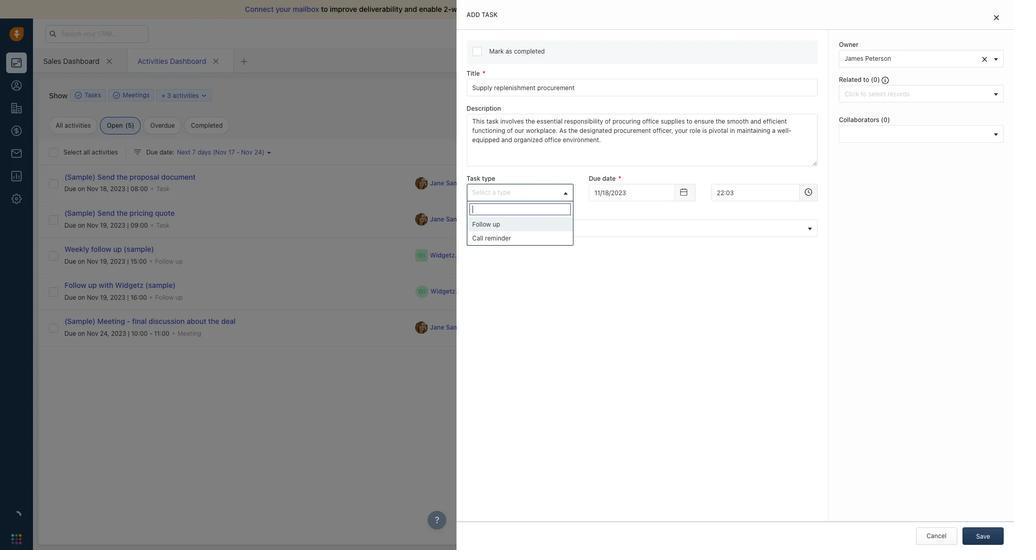 Task type: locate. For each thing, give the bounding box(es) containing it.
2 vertical spatial sampleton
[[446, 324, 478, 332]]

1 vertical spatial task
[[562, 91, 574, 99]]

open up 'cancel' on the bottom right of the page
[[924, 514, 939, 520]]

complete down -- text box
[[648, 215, 675, 223]]

activities dashboard
[[138, 56, 206, 65]]

up left with
[[88, 281, 97, 290]]

on left 18,
[[78, 185, 85, 193]]

1 (sample) from the top
[[64, 173, 95, 181]]

(sample) for (sample) meeting - final discussion about the deal
[[64, 317, 95, 326]]

widgetz.io (sample) for weekly follow up (sample)
[[430, 252, 490, 259]]

proposal
[[130, 173, 159, 181]]

type
[[482, 175, 495, 183], [498, 189, 510, 197]]

next
[[177, 148, 190, 156]]

19,
[[100, 221, 108, 229], [100, 257, 108, 265], [100, 293, 108, 301]]

add inside × tab panel
[[467, 11, 480, 19]]

task for quote
[[156, 221, 169, 229]]

widgetz.io (sample) link
[[430, 251, 491, 260], [431, 287, 491, 296]]

send up due on nov 19, 2023 | 09:00
[[97, 209, 115, 218]]

mark complete button for (sample) send the pricing quote
[[616, 211, 680, 228]]

2 jane sampleton (sample) from the top
[[430, 216, 506, 223]]

0 vertical spatial completed
[[191, 122, 223, 129]]

complete down start typing the details about the task… text field
[[648, 179, 675, 187]]

| left 09:00
[[127, 221, 129, 229]]

Search your CRM... text field
[[45, 25, 148, 43]]

mark for quote
[[632, 215, 646, 223]]

2 vertical spatial jane
[[430, 324, 444, 332]]

dashboard
[[63, 56, 99, 65], [170, 56, 206, 65]]

select for select a type
[[472, 189, 491, 197]]

on left 24,
[[78, 330, 85, 337]]

1 vertical spatial completed
[[957, 514, 990, 520]]

1 horizontal spatial 0 link
[[975, 535, 980, 545]]

| for proposal
[[127, 185, 129, 193]]

on down follow up with widgetz (sample)
[[78, 293, 85, 301]]

1 sampleton from the top
[[446, 179, 478, 187]]

on down weekly
[[78, 257, 85, 265]]

2 19, from the top
[[100, 257, 108, 265]]

1 send from the top
[[97, 173, 115, 181]]

select left "all"
[[63, 148, 82, 156]]

0 vertical spatial (sample)
[[64, 173, 95, 181]]

1 horizontal spatial -
[[149, 330, 152, 337]]

type up select a type
[[482, 175, 495, 183]]

0 link left the save
[[933, 535, 938, 545]]

0 link right cancel button
[[975, 535, 980, 545]]

follow up for weekly follow up (sample)
[[155, 257, 183, 265]]

dashboard up + 3 activities link
[[170, 56, 206, 65]]

2 jane from the top
[[430, 216, 444, 223]]

calendar right my
[[740, 105, 770, 114]]

the up due on nov 18, 2023 | 08:00
[[117, 173, 128, 181]]

1 on from the top
[[78, 185, 85, 193]]

2 vertical spatial 19,
[[100, 293, 108, 301]]

list box
[[467, 218, 573, 246]]

1 vertical spatial to
[[863, 76, 869, 84]]

send for pricing
[[97, 209, 115, 218]]

2 vertical spatial jane sampleton (sample) link
[[430, 323, 506, 332]]

due for weekly follow up (sample)
[[64, 257, 76, 265]]

2023 for final
[[111, 330, 126, 337]]

1 horizontal spatial days
[[787, 30, 800, 37]]

mark down -- text box
[[632, 215, 646, 223]]

select up call
[[472, 224, 491, 232]]

2 jane sampleton (sample) link from the top
[[430, 215, 506, 224]]

to inside × tab panel
[[863, 76, 869, 84]]

0 vertical spatial widgetz.io
[[430, 252, 462, 259]]

- left "24"
[[236, 148, 239, 156]]

2023 for proposal
[[110, 185, 125, 193]]

| left 15:00
[[127, 257, 129, 265]]

0 vertical spatial mark complete button
[[616, 175, 680, 192]]

2 (sample) from the top
[[64, 209, 95, 218]]

nov
[[215, 148, 227, 156], [241, 148, 253, 156], [737, 183, 751, 192], [87, 185, 98, 193], [87, 221, 98, 229], [87, 257, 98, 265], [87, 293, 98, 301], [87, 330, 98, 337]]

sync
[[467, 5, 483, 13]]

completed up 7
[[191, 122, 223, 129]]

activities inside button
[[173, 91, 199, 99]]

19, down with
[[100, 293, 108, 301]]

view activity goals
[[648, 124, 704, 132]]

0 horizontal spatial add
[[467, 11, 480, 19]]

follow inside option
[[472, 221, 491, 228]]

+ 3 activities button
[[157, 89, 212, 102]]

freshworks switcher image
[[11, 534, 22, 545]]

| left 16:00
[[127, 293, 129, 301]]

jane sampleton (sample)
[[430, 179, 506, 187], [430, 216, 506, 223], [430, 324, 506, 332]]

the left pricing
[[117, 209, 128, 218]]

0 horizontal spatial open
[[107, 122, 123, 129]]

more button
[[663, 87, 704, 104], [663, 87, 704, 104]]

1 horizontal spatial connect
[[725, 131, 751, 139]]

completed for overdue
[[191, 122, 223, 129]]

1 vertical spatial widgetz.io (sample)
[[431, 288, 491, 295]]

2023 down weekly follow up (sample)
[[110, 257, 125, 265]]

follow up the discussion
[[155, 293, 174, 301]]

1 horizontal spatial type
[[498, 189, 510, 197]]

1 horizontal spatial dashboard
[[170, 56, 206, 65]]

jane for (sample) send the proposal document
[[430, 179, 444, 187]]

None text field
[[711, 184, 800, 202]]

3 jane sampleton (sample) from the top
[[430, 324, 506, 332]]

19, down 'follow' at left
[[100, 257, 108, 265]]

2 vertical spatial jane sampleton (sample)
[[430, 324, 506, 332]]

follow up right 15:00
[[155, 257, 183, 265]]

0 horizontal spatial days
[[197, 148, 211, 156]]

activities right 3
[[173, 91, 199, 99]]

mark complete down -- text box
[[632, 215, 675, 223]]

0 vertical spatial connect
[[245, 5, 274, 13]]

2 vertical spatial activities
[[92, 148, 118, 156]]

2 mark complete button from the top
[[616, 211, 680, 228]]

mark complete button down -- text box
[[616, 211, 680, 228]]

configure widgets button
[[823, 78, 898, 91]]

2 sampleton from the top
[[446, 216, 478, 223]]

up right 'follow' at left
[[113, 245, 122, 254]]

0 horizontal spatial to
[[321, 5, 328, 13]]

follow
[[472, 221, 491, 228], [155, 257, 174, 265], [64, 281, 86, 290], [155, 293, 174, 301]]

add for add meeting "button"
[[617, 91, 629, 99]]

meeting down about
[[178, 330, 201, 337]]

video
[[752, 131, 769, 139]]

2 on from the top
[[78, 221, 85, 229]]

meetings
[[123, 91, 150, 99]]

open
[[107, 122, 123, 129], [924, 514, 939, 520]]

on for follow up with widgetz (sample)
[[78, 293, 85, 301]]

mark left as
[[489, 47, 504, 55]]

2 +1 from the top
[[514, 215, 521, 223]]

0 vertical spatial overdue
[[150, 122, 175, 129]]

1 jane sampleton (sample) from the top
[[430, 179, 506, 187]]

due
[[146, 148, 158, 156], [589, 175, 601, 183], [64, 185, 76, 193], [64, 221, 76, 229], [64, 257, 76, 265], [64, 293, 76, 301], [64, 330, 76, 337]]

1 vertical spatial widgetz.io
[[431, 288, 463, 295]]

dashboard for sales dashboard
[[63, 56, 99, 65]]

1 horizontal spatial +
[[811, 131, 815, 139]]

1 vertical spatial widgetz.io (sample) link
[[431, 287, 491, 296]]

0 horizontal spatial connect
[[245, 5, 274, 13]]

to
[[321, 5, 328, 13], [863, 76, 869, 84]]

0 vertical spatial -
[[236, 148, 239, 156]]

1 vertical spatial task
[[156, 185, 170, 193]]

task
[[467, 175, 480, 183], [156, 185, 170, 193], [156, 221, 169, 229]]

up right 15:00
[[175, 257, 183, 265]]

0 vertical spatial meeting
[[97, 317, 125, 326]]

0 vertical spatial select
[[63, 148, 82, 156]]

configure
[[839, 80, 867, 88]]

19, down "(sample) send the pricing quote" link
[[100, 221, 108, 229]]

connect left video
[[725, 131, 751, 139]]

(sample) for (sample) send the pricing quote
[[64, 209, 95, 218]]

follow
[[91, 245, 111, 254]]

any
[[869, 440, 880, 448]]

2023 down "(sample) send the pricing quote" link
[[110, 221, 125, 229]]

3 on from the top
[[78, 257, 85, 265]]

microsoft teams
[[785, 146, 833, 153]]

mark complete button
[[616, 175, 680, 192], [616, 211, 680, 228]]

| left 08:00
[[127, 185, 129, 193]]

Click to select records search field
[[842, 89, 990, 100]]

activities for 3
[[173, 91, 199, 99]]

due for follow up with widgetz (sample)
[[64, 293, 76, 301]]

2023 right 18,
[[110, 185, 125, 193]]

activities
[[173, 91, 199, 99], [65, 122, 91, 129], [92, 148, 118, 156]]

follow up for follow up with widgetz (sample)
[[155, 293, 183, 301]]

days right '21'
[[787, 30, 800, 37]]

task down quote
[[156, 221, 169, 229]]

meeting up due on nov 24, 2023 | 10:00 - 11:00
[[97, 317, 125, 326]]

0 left the save
[[933, 535, 938, 545]]

1 vertical spatial complete
[[648, 215, 675, 223]]

select an outcome button
[[467, 219, 818, 237]]

0 vertical spatial mark complete
[[632, 179, 675, 187]]

(sample) down due on nov 19, 2023 | 16:00
[[64, 317, 95, 326]]

task up select a type
[[467, 175, 480, 183]]

follow down outcome
[[472, 221, 491, 228]]

follow up with widgetz (sample) link
[[64, 281, 176, 290]]

widgetz.io (sample) for follow up with widgetz (sample)
[[431, 288, 491, 295]]

1 vertical spatial jane
[[430, 216, 444, 223]]

1 horizontal spatial open
[[924, 514, 939, 520]]

up up reminder
[[493, 221, 500, 228]]

due for (sample) send the proposal document
[[64, 185, 76, 193]]

add
[[467, 11, 480, 19], [549, 91, 560, 99], [617, 91, 629, 99]]

1 vertical spatial jane sampleton (sample) link
[[430, 215, 506, 224]]

widgetz.io (sample)
[[430, 252, 490, 259], [431, 288, 491, 295]]

jane for (sample) send the pricing quote
[[430, 216, 444, 223]]

connect left the your at the left top of the page
[[245, 5, 274, 13]]

explore plans
[[819, 29, 860, 37]]

select inside button
[[472, 224, 491, 232]]

select for select all activities
[[63, 148, 82, 156]]

mark complete down start typing the details about the task… text field
[[632, 179, 675, 187]]

+ up the microsoft teams at the right top of the page
[[811, 131, 815, 139]]

task
[[482, 11, 498, 19], [562, 91, 574, 99]]

0 vertical spatial jane sampleton (sample)
[[430, 179, 506, 187]]

add inside add task button
[[549, 91, 560, 99]]

2 vertical spatial (sample)
[[64, 317, 95, 326]]

- left 11:00
[[149, 330, 152, 337]]

0 vertical spatial days
[[787, 30, 800, 37]]

send up due on nov 18, 2023 | 08:00
[[97, 173, 115, 181]]

add task inside button
[[549, 91, 574, 99]]

4 on from the top
[[78, 293, 85, 301]]

call reminder option
[[467, 232, 573, 246]]

task type
[[467, 175, 495, 183]]

1 +1 from the top
[[514, 179, 521, 187]]

0 vertical spatial calendar
[[740, 105, 770, 114]]

3 (sample) from the top
[[64, 317, 95, 326]]

1 vertical spatial follow up
[[155, 257, 183, 265]]

send for proposal
[[97, 173, 115, 181]]

open left 5
[[107, 122, 123, 129]]

× dialog
[[456, 0, 1014, 550]]

0 vertical spatial 19,
[[100, 221, 108, 229]]

0 down the peterson
[[874, 76, 878, 84]]

down image
[[201, 92, 208, 99]]

title
[[467, 70, 480, 77]]

the left 'deal'
[[208, 317, 219, 326]]

mark right date at the right of page
[[632, 179, 646, 187]]

1 19, from the top
[[100, 221, 108, 229]]

sampleton for (sample) send the proposal document
[[446, 179, 478, 187]]

connect for connect video conferencing + calendar
[[725, 131, 751, 139]]

2 horizontal spatial activities
[[173, 91, 199, 99]]

jane sampleton (sample) link for (sample) send the proposal document
[[430, 179, 506, 188]]

1 vertical spatial meeting
[[178, 330, 201, 337]]

1 vertical spatial sampleton
[[446, 216, 478, 223]]

completed
[[191, 122, 223, 129], [957, 514, 990, 520]]

- left final
[[127, 317, 130, 326]]

as
[[506, 47, 512, 55]]

sampleton
[[446, 179, 478, 187], [446, 216, 478, 223], [446, 324, 478, 332]]

0
[[874, 76, 878, 84], [884, 116, 888, 124], [933, 535, 938, 545], [975, 535, 980, 545]]

2 vertical spatial follow up
[[155, 293, 183, 301]]

dashboard right sales
[[63, 56, 99, 65]]

follow up down outcome
[[472, 221, 500, 228]]

activities right "all"
[[92, 148, 118, 156]]

due for (sample) meeting - final discussion about the deal
[[64, 330, 76, 337]]

(sample) send the pricing quote
[[64, 209, 175, 218]]

select left "a"
[[472, 189, 491, 197]]

5 on from the top
[[78, 330, 85, 337]]

2 dashboard from the left
[[170, 56, 206, 65]]

+1 right task type
[[514, 179, 521, 187]]

3 jane sampleton (sample) link from the top
[[430, 323, 506, 332]]

0 horizontal spatial calendar
[[740, 105, 770, 114]]

( down meetings
[[125, 122, 128, 129]]

1 mark complete from the top
[[632, 179, 675, 187]]

1 horizontal spatial activities
[[92, 148, 118, 156]]

17
[[228, 148, 235, 156], [728, 183, 736, 192]]

completed
[[514, 47, 545, 55]]

Title text field
[[467, 79, 818, 96]]

( right collaborators in the right top of the page
[[881, 116, 884, 124]]

1 vertical spatial mark complete
[[632, 215, 675, 223]]

connect for connect your mailbox to improve deliverability and enable 2-way sync of email conversations.
[[245, 5, 274, 13]]

list box containing follow up
[[467, 218, 573, 246]]

1 horizontal spatial add task
[[549, 91, 574, 99]]

0 horizontal spatial activities
[[65, 122, 91, 129]]

mark complete button right date at the right of page
[[616, 175, 680, 192]]

0 vertical spatial send
[[97, 173, 115, 181]]

meeting
[[631, 91, 654, 99]]

completed up save button on the right bottom of the page
[[957, 514, 990, 520]]

(sample) down "all"
[[64, 173, 95, 181]]

follow up inside option
[[472, 221, 500, 228]]

a
[[492, 189, 496, 197]]

Start typing the details about the task… text field
[[467, 114, 818, 167]]

18,
[[100, 185, 108, 193]]

type inside dropdown button
[[498, 189, 510, 197]]

owner
[[839, 41, 859, 48]]

collaborators ( 0 )
[[839, 116, 890, 124]]

| left 10:00
[[128, 330, 130, 337]]

2023 down follow up with widgetz (sample)
[[110, 293, 125, 301]]

0 vertical spatial 17
[[228, 148, 235, 156]]

calendar up teams
[[817, 131, 843, 139]]

connect your mailbox to improve deliverability and enable 2-way sync of email conversations.
[[245, 5, 563, 13]]

2 vertical spatial task
[[156, 221, 169, 229]]

2 mark complete from the top
[[632, 215, 675, 223]]

sales dashboard
[[43, 56, 99, 65]]

0 horizontal spatial +
[[161, 91, 165, 99]]

0 horizontal spatial completed
[[191, 122, 223, 129]]

(sample) up due on nov 19, 2023 | 09:00
[[64, 209, 95, 218]]

task inside button
[[562, 91, 574, 99]]

2 send from the top
[[97, 209, 115, 218]]

next 7 days ( nov 17 - nov 24 )
[[177, 148, 264, 156]]

1 vertical spatial mark
[[632, 179, 646, 187]]

(sample)
[[480, 179, 506, 187], [480, 216, 506, 223], [124, 245, 154, 254], [464, 252, 490, 259], [145, 281, 176, 290], [464, 288, 491, 295], [480, 324, 506, 332]]

7
[[192, 148, 196, 156]]

mark complete for quote
[[632, 215, 675, 223]]

have
[[854, 440, 868, 448]]

1 vertical spatial 17
[[728, 183, 736, 192]]

1 horizontal spatial completed
[[957, 514, 990, 520]]

0 vertical spatial jane sampleton (sample) link
[[430, 179, 506, 188]]

task inside × tab panel
[[482, 11, 498, 19]]

1 vertical spatial select
[[472, 189, 491, 197]]

collaborators
[[839, 116, 879, 124]]

what's new image
[[939, 31, 947, 38]]

activities right all
[[65, 122, 91, 129]]

1 horizontal spatial meeting
[[178, 330, 201, 337]]

the
[[117, 173, 128, 181], [117, 209, 128, 218], [208, 317, 219, 326]]

1 complete from the top
[[648, 179, 675, 187]]

(
[[871, 76, 874, 84], [881, 116, 884, 124], [125, 122, 128, 129], [213, 148, 215, 156]]

0 horizontal spatial -
[[127, 317, 130, 326]]

widgetz.io (sample) link for follow up with widgetz (sample)
[[431, 287, 491, 296]]

0 horizontal spatial meeting
[[97, 317, 125, 326]]

days
[[787, 30, 800, 37], [197, 148, 211, 156]]

19, for send
[[100, 221, 108, 229]]

cancel button
[[916, 528, 957, 545]]

1 vertical spatial +
[[811, 131, 815, 139]]

0 horizontal spatial add task
[[467, 11, 498, 19]]

1 vertical spatial (sample)
[[64, 209, 95, 218]]

microsoft teams button
[[769, 143, 839, 156]]

1 jane from the top
[[430, 179, 444, 187]]

follow up up the discussion
[[155, 293, 183, 301]]

|
[[127, 185, 129, 193], [127, 221, 129, 229], [127, 257, 129, 265], [127, 293, 129, 301], [128, 330, 130, 337]]

1 horizontal spatial task
[[562, 91, 574, 99]]

add task button
[[531, 87, 579, 104]]

conversations.
[[513, 5, 563, 13]]

1 vertical spatial add task
[[549, 91, 574, 99]]

19, for up
[[100, 293, 108, 301]]

0 vertical spatial complete
[[648, 179, 675, 187]]

1 dashboard from the left
[[63, 56, 99, 65]]

0 vertical spatial task
[[467, 175, 480, 183]]

)
[[878, 76, 880, 84], [888, 116, 890, 124], [132, 122, 134, 129], [262, 148, 264, 156]]

improve
[[330, 5, 357, 13]]

1 vertical spatial jane sampleton (sample)
[[430, 216, 506, 223]]

1 vertical spatial connect
[[725, 131, 751, 139]]

1 vertical spatial overdue
[[880, 514, 906, 520]]

explore
[[819, 29, 842, 37]]

0 vertical spatial sampleton
[[446, 179, 478, 187]]

on up weekly
[[78, 221, 85, 229]]

mark for document
[[632, 179, 646, 187]]

1 vertical spatial +1
[[514, 215, 521, 223]]

1 vertical spatial calendar
[[817, 131, 843, 139]]

2 horizontal spatial add
[[617, 91, 629, 99]]

1 vertical spatial open
[[924, 514, 939, 520]]

widgetz.io (sample) link for weekly follow up (sample)
[[430, 251, 491, 260]]

task down document
[[156, 185, 170, 193]]

add inside add meeting "button"
[[617, 91, 629, 99]]

list box inside × tab panel
[[467, 218, 573, 246]]

call
[[472, 235, 483, 242]]

select inside dropdown button
[[472, 189, 491, 197]]

mark complete for document
[[632, 179, 675, 187]]

2 vertical spatial select
[[472, 224, 491, 232]]

0 vertical spatial add task
[[467, 11, 498, 19]]

1 jane sampleton (sample) link from the top
[[430, 179, 506, 188]]

2 complete from the top
[[648, 215, 675, 223]]

-
[[236, 148, 239, 156], [127, 317, 130, 326], [149, 330, 152, 337]]

1 vertical spatial mark complete button
[[616, 211, 680, 228]]

activity
[[664, 124, 686, 132]]

jane sampleton (sample) for (sample) send the pricing quote
[[430, 216, 506, 223]]

| for (sample)
[[127, 257, 129, 265]]

0 vertical spatial to
[[321, 5, 328, 13]]

+1 up outcome
[[514, 215, 521, 223]]

0 vertical spatial jane
[[430, 179, 444, 187]]

activities for all
[[92, 148, 118, 156]]

1 horizontal spatial 17
[[728, 183, 736, 192]]

days right 7
[[197, 148, 211, 156]]

2023 right 24,
[[111, 330, 126, 337]]

open ( 5 )
[[107, 122, 134, 129]]

1 vertical spatial send
[[97, 209, 115, 218]]

3 19, from the top
[[100, 293, 108, 301]]

+ left 3
[[161, 91, 165, 99]]

0 vertical spatial widgetz.io (sample)
[[430, 252, 490, 259]]

1 mark complete button from the top
[[616, 175, 680, 192]]

0 vertical spatial open
[[107, 122, 123, 129]]

sales
[[43, 56, 61, 65]]

None search field
[[469, 204, 571, 216]]

type right "a"
[[498, 189, 510, 197]]

0 horizontal spatial dashboard
[[63, 56, 99, 65]]

1 horizontal spatial overdue
[[880, 514, 906, 520]]



Task type: describe. For each thing, give the bounding box(es) containing it.
cancel
[[927, 532, 947, 540]]

the for pricing
[[117, 209, 128, 218]]

( right 7
[[213, 148, 215, 156]]

jane sampleton (sample) for (sample) send the proposal document
[[430, 179, 506, 187]]

due for (sample) send the pricing quote
[[64, 221, 76, 229]]

due date:
[[146, 148, 174, 156]]

add meeting
[[617, 91, 654, 99]]

| for final
[[128, 330, 130, 337]]

task for document
[[156, 185, 170, 193]]

none search field inside × tab panel
[[469, 204, 571, 216]]

| for widgetz
[[127, 293, 129, 301]]

2 horizontal spatial -
[[236, 148, 239, 156]]

up up the discussion
[[176, 293, 183, 301]]

more
[[671, 91, 686, 99]]

select a type
[[472, 189, 510, 197]]

way
[[451, 5, 465, 13]]

-- text field
[[589, 184, 675, 202]]

your
[[732, 30, 745, 37]]

your trial ends in 21 days
[[732, 30, 800, 37]]

description
[[467, 105, 501, 112]]

2 vertical spatial the
[[208, 317, 219, 326]]

conferencing
[[770, 131, 809, 139]]

on for (sample) meeting - final discussion about the deal
[[78, 330, 85, 337]]

related to ( 0 )
[[839, 76, 882, 84]]

dashboard for activities dashboard
[[170, 56, 206, 65]]

× tab panel
[[456, 0, 1014, 550]]

due on nov 24, 2023 | 10:00 - 11:00
[[64, 330, 169, 337]]

2 vertical spatial -
[[149, 330, 152, 337]]

24
[[254, 148, 262, 156]]

widgetz.io for weekly follow up (sample)
[[430, 252, 462, 259]]

follow right 15:00
[[155, 257, 174, 265]]

0 horizontal spatial overdue
[[150, 122, 175, 129]]

1 horizontal spatial calendar
[[817, 131, 843, 139]]

on for (sample) send the proposal document
[[78, 185, 85, 193]]

date:
[[160, 148, 174, 156]]

due on nov 19, 2023 | 16:00
[[64, 293, 147, 301]]

don't
[[837, 440, 852, 448]]

select all activities
[[63, 148, 118, 156]]

deal
[[221, 317, 236, 326]]

19, for follow
[[100, 257, 108, 265]]

my calendar
[[728, 105, 770, 114]]

3 sampleton from the top
[[446, 324, 478, 332]]

save
[[976, 533, 990, 541]]

1 vertical spatial days
[[197, 148, 211, 156]]

due date
[[589, 175, 616, 183]]

peterson
[[865, 55, 891, 62]]

2023 for (sample)
[[110, 257, 125, 265]]

plans
[[843, 29, 860, 37]]

close image
[[994, 14, 999, 21]]

2023 for pricing
[[110, 221, 125, 229]]

microsoft
[[785, 146, 812, 153]]

add for add task button
[[549, 91, 560, 99]]

21
[[780, 30, 786, 37]]

follow left with
[[64, 281, 86, 290]]

mark complete button for (sample) send the proposal document
[[616, 175, 680, 192]]

the for proposal
[[117, 173, 128, 181]]

( right configure
[[871, 76, 874, 84]]

weekly follow up (sample)
[[64, 245, 154, 254]]

| for pricing
[[127, 221, 129, 229]]

weekly
[[64, 245, 89, 254]]

my
[[728, 105, 738, 114]]

0 horizontal spatial 17
[[228, 148, 235, 156]]

08:00
[[130, 185, 148, 193]]

24,
[[100, 330, 109, 337]]

select an outcome
[[472, 224, 527, 232]]

goals
[[688, 124, 704, 132]]

follow up with widgetz (sample)
[[64, 281, 176, 290]]

of
[[485, 5, 492, 13]]

widgetz
[[115, 281, 144, 290]]

links.
[[881, 440, 896, 448]]

reminder
[[485, 235, 511, 242]]

outcome
[[501, 224, 527, 232]]

pricing
[[130, 209, 153, 218]]

connect video conferencing + calendar
[[725, 131, 843, 139]]

you don't have any links.
[[825, 440, 896, 448]]

+ inside button
[[161, 91, 165, 99]]

connect your mailbox link
[[245, 5, 321, 13]]

(sample) meeting - final discussion about the deal link
[[64, 317, 236, 326]]

weekly follow up (sample) link
[[64, 245, 154, 254]]

date
[[602, 175, 616, 183]]

select a type button
[[467, 184, 573, 202]]

mark inside × tab panel
[[489, 47, 504, 55]]

email
[[493, 5, 512, 13]]

follow up option
[[467, 218, 573, 232]]

jane sampleton (sample) link for (sample) send the pricing quote
[[430, 215, 506, 224]]

widgetz.io for follow up with widgetz (sample)
[[431, 288, 463, 295]]

view activity goals link
[[638, 124, 704, 133]]

show
[[49, 91, 68, 100]]

mark as completed
[[489, 47, 545, 55]]

deliverability
[[359, 5, 403, 13]]

quote
[[155, 209, 175, 218]]

teams
[[814, 146, 833, 153]]

3 jane from the top
[[430, 324, 444, 332]]

about
[[187, 317, 206, 326]]

enable
[[419, 5, 442, 13]]

1 vertical spatial activities
[[65, 122, 91, 129]]

open for open ( 5 )
[[107, 122, 123, 129]]

add task inside × tab panel
[[467, 11, 498, 19]]

0 right cancel button
[[975, 535, 980, 545]]

11:00
[[154, 330, 169, 337]]

widgets
[[869, 80, 892, 88]]

open for open
[[924, 514, 939, 520]]

type
[[731, 514, 745, 520]]

+ 3 activities
[[161, 91, 199, 99]]

your
[[276, 5, 291, 13]]

complete for (sample) send the pricing quote
[[648, 215, 675, 223]]

10:00
[[131, 330, 148, 337]]

tasks
[[85, 91, 101, 99]]

0 right collaborators in the right top of the page
[[884, 116, 888, 124]]

due on nov 19, 2023 | 09:00
[[64, 221, 148, 229]]

5
[[128, 122, 132, 129]]

send email image
[[912, 29, 919, 38]]

related
[[839, 76, 862, 84]]

task inside × tab panel
[[467, 175, 480, 183]]

trial
[[746, 30, 757, 37]]

select for select an outcome
[[472, 224, 491, 232]]

document
[[161, 173, 196, 181]]

2023 for widgetz
[[110, 293, 125, 301]]

and
[[404, 5, 417, 13]]

(sample) for (sample) send the proposal document
[[64, 173, 95, 181]]

james
[[845, 55, 864, 62]]

up inside follow up option
[[493, 221, 500, 228]]

due inside × tab panel
[[589, 175, 601, 183]]

0 vertical spatial type
[[482, 175, 495, 183]]

+1 for quote
[[514, 215, 521, 223]]

complete for (sample) send the proposal document
[[648, 179, 675, 187]]

sampleton for (sample) send the pricing quote
[[446, 216, 478, 223]]

+ 3 activities link
[[161, 90, 208, 100]]

+1 for document
[[514, 179, 521, 187]]

all activities
[[56, 122, 91, 129]]

2 0 link from the left
[[975, 535, 980, 545]]

2-
[[444, 5, 451, 13]]

1 0 link from the left
[[933, 535, 938, 545]]

(sample) send the pricing quote link
[[64, 209, 175, 218]]

17 nov
[[728, 183, 751, 192]]

completed for open
[[957, 514, 990, 520]]

on for (sample) send the pricing quote
[[78, 221, 85, 229]]

due on nov 19, 2023 | 15:00
[[64, 257, 147, 265]]

james peterson
[[845, 55, 891, 62]]

on for weekly follow up (sample)
[[78, 257, 85, 265]]



Task type: vqa. For each thing, say whether or not it's contained in the screenshot.
Zoom to the left
no



